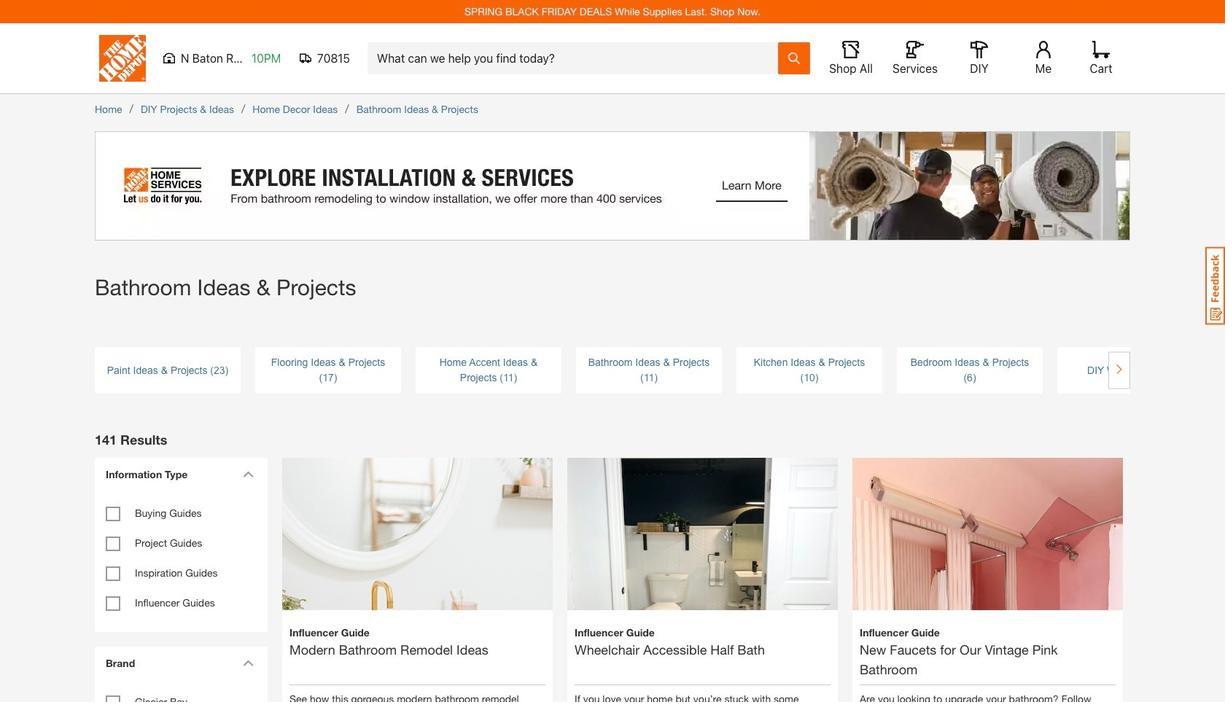 Task type: describe. For each thing, give the bounding box(es) containing it.
feedback link image
[[1206, 247, 1225, 325]]

modern bathroom remodel ideas image
[[282, 433, 553, 702]]

1 caret icon image from the top
[[243, 471, 254, 478]]



Task type: locate. For each thing, give the bounding box(es) containing it.
What can we help you find today? search field
[[377, 43, 777, 74]]

wheelchair accessible half bath image
[[567, 433, 838, 702]]

caret icon image
[[243, 471, 254, 478], [243, 660, 254, 667]]

1 vertical spatial caret icon image
[[243, 660, 254, 667]]

the home depot logo image
[[99, 35, 146, 82]]

0 vertical spatial caret icon image
[[243, 471, 254, 478]]

2 caret icon image from the top
[[243, 660, 254, 667]]



Task type: vqa. For each thing, say whether or not it's contained in the screenshot.
the Warm
no



